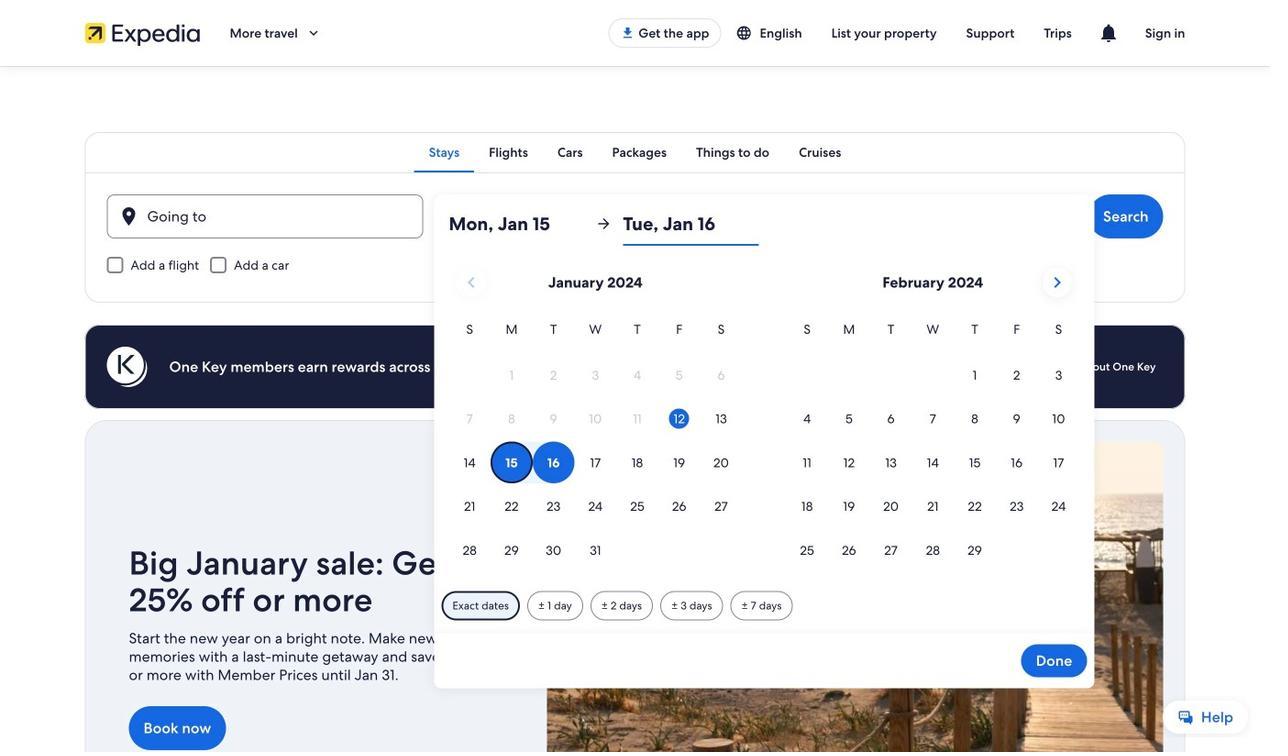 Task type: locate. For each thing, give the bounding box(es) containing it.
previous month image
[[461, 272, 483, 294]]

more travel image
[[305, 25, 322, 41]]

directional image
[[596, 216, 612, 232]]

small image
[[736, 25, 760, 41]]

main content
[[0, 66, 1271, 752]]

communication center icon image
[[1098, 22, 1120, 44]]

tab list
[[85, 132, 1186, 173]]

january 2024 element
[[449, 319, 743, 573]]

application
[[449, 261, 1080, 573]]

today element
[[670, 409, 690, 429]]



Task type: describe. For each thing, give the bounding box(es) containing it.
february 2024 element
[[787, 319, 1080, 573]]

expedia logo image
[[85, 20, 201, 46]]

next month image
[[1047, 272, 1069, 294]]

download the app button image
[[621, 26, 635, 40]]



